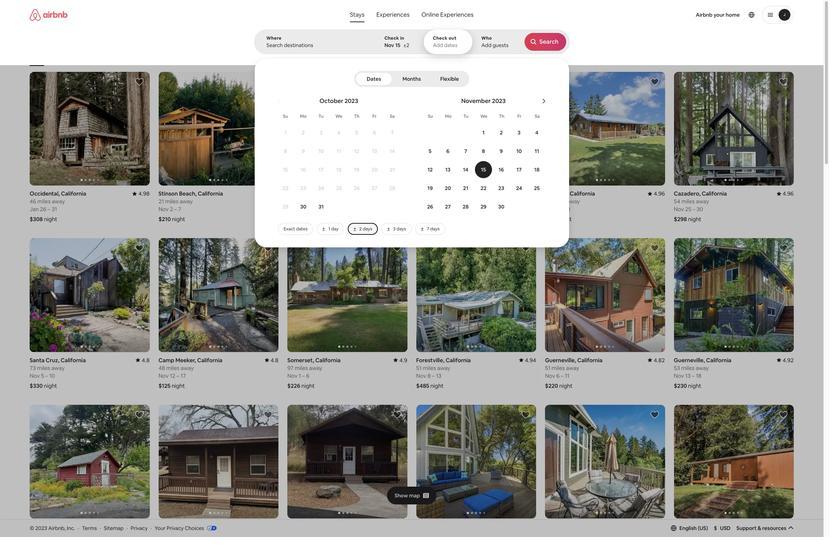 Task type: vqa. For each thing, say whether or not it's contained in the screenshot.
Off- at the top right of the page
yes



Task type: describe. For each thing, give the bounding box(es) containing it.
62
[[416, 198, 423, 205]]

2 9 button from the left
[[492, 142, 510, 160]]

4.8 for camp meeker, california 48 miles away nov 12 – 17 $125 night
[[271, 357, 278, 364]]

$125
[[159, 382, 170, 390]]

4.92 for 1st 4.92 out of 5 average rating image from the top of the page
[[783, 357, 794, 364]]

camp meeker, california 48 miles away nov 12 – 17 $125 night
[[159, 357, 222, 390]]

1 vertical spatial 27 button
[[439, 198, 457, 216]]

check for add
[[433, 35, 447, 41]]

acampo,
[[545, 190, 569, 197]]

flexible
[[440, 76, 459, 82]]

1 vertical spatial 7 button
[[457, 142, 475, 160]]

cobb, california 62 miles away nov 12 – 17 $160 night
[[416, 190, 458, 223]]

– inside "guerneville, california 51 miles away nov 6 – 11 $220 night"
[[561, 372, 564, 380]]

$265
[[287, 216, 300, 223]]

– inside guerneville, california 53 miles away nov 13 – 18 $230 night
[[692, 372, 695, 380]]

73
[[30, 365, 36, 372]]

beachfront
[[248, 55, 272, 61]]

3 for october 2023
[[320, 129, 323, 136]]

2023 for november
[[492, 97, 506, 105]]

nov inside cobb, california 62 miles away nov 12 – 17 $160 night
[[416, 206, 426, 213]]

terms link
[[82, 525, 97, 532]]

2 sa from the left
[[535, 113, 540, 119]]

$
[[714, 525, 717, 532]]

4.8 out of 5 average rating image
[[265, 357, 278, 364]]

off-
[[453, 55, 462, 61]]

15 for 1st 15 button from the right
[[481, 166, 486, 173]]

1 day
[[328, 226, 339, 232]]

santa cruz, california 73 miles away nov 5 – 10 $330 night
[[30, 357, 86, 390]]

© 2023 airbnb, inc. ·
[[30, 525, 79, 532]]

1 horizontal spatial 21 button
[[457, 179, 475, 197]]

night inside the cazadero, california 54 miles away nov 25 – 30 $298 night
[[688, 216, 701, 223]]

1 horizontal spatial 13 button
[[439, 161, 457, 179]]

stays
[[350, 11, 365, 19]]

meeker,
[[175, 357, 196, 364]]

$485
[[416, 382, 429, 390]]

25 for 1st the 25 button from the right
[[534, 185, 540, 192]]

1 24 button from the left
[[312, 179, 330, 197]]

46
[[30, 198, 36, 205]]

nov inside camp meeker, california 48 miles away nov 12 – 17 $125 night
[[159, 372, 169, 380]]

california inside stinson beach, california 21 miles away nov 2 – 7 $210 night
[[198, 190, 223, 197]]

5 inside santa cruz, california 73 miles away nov 5 – 10 $330 night
[[41, 372, 44, 380]]

8 for 1st '8' button from right
[[482, 148, 485, 155]]

11 for 1st 11 button from the right
[[535, 148, 539, 155]]

california inside the cazadero, california 54 miles away nov 25 – 30 $298 night
[[702, 190, 727, 197]]

guerneville, for 51
[[545, 357, 576, 364]]

days for 7 days
[[430, 226, 440, 232]]

2 button for november 2023
[[492, 124, 510, 142]]

online experiences link
[[416, 7, 479, 22]]

check for nov
[[384, 35, 399, 41]]

miles inside garden valley, california 97 miles away nov 12 – 17 $265 night
[[295, 198, 308, 205]]

0 vertical spatial 20
[[371, 166, 378, 173]]

6 inside "guerneville, california 51 miles away nov 6 – 11 $220 night"
[[556, 372, 560, 380]]

24 for first 24 button from the left
[[318, 185, 324, 192]]

night inside guerneville, california 53 miles away nov 13 – 18 $230 night
[[688, 382, 701, 390]]

1 horizontal spatial 5 button
[[421, 142, 439, 160]]

3 · from the left
[[127, 525, 128, 532]]

– inside garden valley, california 97 miles away nov 12 – 17 $265 night
[[305, 206, 308, 213]]

0 horizontal spatial 20 button
[[366, 161, 383, 179]]

(us)
[[698, 525, 708, 532]]

28 for the bottom 28 button
[[463, 204, 469, 210]]

1 horizontal spatial 14
[[463, 166, 468, 173]]

1 23 button from the left
[[294, 179, 312, 197]]

30 inside the cazadero, california 54 miles away nov 25 – 30 $298 night
[[697, 206, 703, 213]]

13 inside forestville, california 51 miles away nov 8 – 13 $485 night
[[436, 372, 441, 380]]

beach,
[[179, 190, 197, 197]]

1 horizontal spatial 3
[[393, 226, 396, 232]]

2 22 from the left
[[481, 185, 486, 192]]

97 inside somerset, california 97 miles away nov 1 – 6 $226 night
[[287, 365, 293, 372]]

17 inside garden valley, california 97 miles away nov 12 – 17 $265 night
[[309, 206, 315, 213]]

california inside "guerneville, california 51 miles away nov 6 – 11 $220 night"
[[577, 357, 603, 364]]

nov inside garden valley, california 97 miles away nov 12 – 17 $265 night
[[287, 206, 297, 213]]

55
[[545, 198, 551, 205]]

4.98 out of 5 average rating image
[[132, 190, 150, 197]]

0 horizontal spatial 19 button
[[348, 161, 366, 179]]

1 horizontal spatial 26
[[354, 185, 360, 192]]

exact dates
[[284, 226, 308, 232]]

1 horizontal spatial 18
[[534, 166, 540, 173]]

4.9
[[399, 357, 407, 364]]

4 button for october 2023
[[330, 124, 348, 142]]

1 17 button from the left
[[312, 161, 330, 179]]

$160
[[416, 216, 429, 223]]

out
[[449, 35, 456, 41]]

1 fr from the left
[[372, 113, 377, 119]]

night inside stinson beach, california 21 miles away nov 2 – 7 $210 night
[[172, 216, 185, 223]]

lakefront
[[320, 55, 340, 61]]

13 inside guerneville, california 53 miles away nov 13 – 18 $230 night
[[685, 372, 691, 380]]

2 8 button from the left
[[475, 142, 492, 160]]

away inside guerneville, california 53 miles away nov 13 – 18 $230 night
[[696, 365, 709, 372]]

guerneville, california 53 miles away nov 13 – 18 $230 night
[[674, 357, 731, 390]]

where
[[266, 35, 282, 41]]

1 horizontal spatial 14 button
[[457, 161, 475, 179]]

tomales,
[[30, 524, 53, 531]]

27 for 27 button to the bottom
[[445, 204, 451, 210]]

4.96 for acampo, california 55 miles away nov 5 – 10 night
[[654, 190, 665, 197]]

california inside forestville, california 51 miles away nov 8 – 13 $485 night
[[446, 357, 471, 364]]

night inside garden valley, california 97 miles away nov 12 – 17 $265 night
[[301, 216, 315, 223]]

– inside 'occidental, california 46 miles away jan 26 – 31 $308 night'
[[48, 206, 50, 213]]

california inside camp meeker, california 48 miles away nov 12 – 17 $125 night
[[197, 357, 222, 364]]

0 vertical spatial 6 button
[[366, 124, 383, 142]]

acampo, california 55 miles away nov 5 – 10 night
[[545, 190, 595, 223]]

exact
[[284, 226, 295, 232]]

2 16 button from the left
[[492, 161, 510, 179]]

31 button
[[312, 198, 330, 216]]

4.96 for cazadero, california 54 miles away nov 25 – 30 $298 night
[[783, 190, 794, 197]]

privacy link
[[131, 525, 148, 532]]

english
[[679, 525, 697, 532]]

off-the-grid
[[453, 55, 479, 61]]

0 horizontal spatial 27 button
[[366, 179, 383, 197]]

4.88 out of 5 average rating image
[[519, 190, 536, 197]]

1 4.92 out of 5 average rating image from the top
[[777, 357, 794, 364]]

add to wishlist: los gatos, california image
[[650, 411, 659, 420]]

4.88
[[525, 190, 536, 197]]

19 for bottom 19 button
[[427, 185, 433, 192]]

away inside cobb, california 62 miles away nov 12 – 17 $160 night
[[438, 198, 451, 205]]

4.96 out of 5 average rating image for cazadero, california 54 miles away nov 25 – 30 $298 night
[[777, 190, 794, 197]]

2 days
[[359, 226, 372, 232]]

1 15 button from the left
[[277, 161, 294, 179]]

$220
[[545, 382, 558, 390]]

10 inside santa cruz, california 73 miles away nov 5 – 10 $330 night
[[49, 372, 55, 380]]

2 29 button from the left
[[475, 198, 492, 216]]

1 16 button from the left
[[294, 161, 312, 179]]

sitemap link
[[104, 525, 124, 532]]

calendar application
[[263, 89, 829, 235]]

cazadero,
[[674, 190, 701, 197]]

nov inside "guerneville, california 51 miles away nov 6 – 11 $220 night"
[[545, 372, 555, 380]]

2 16 from the left
[[499, 166, 504, 173]]

add to wishlist: santa cruz, california image
[[135, 244, 144, 253]]

– inside santa cruz, california 73 miles away nov 5 – 10 $330 night
[[45, 372, 48, 380]]

2 th from the left
[[499, 113, 504, 119]]

valley
[[159, 524, 174, 531]]

stays button
[[344, 7, 370, 22]]

1 horizontal spatial 6 button
[[439, 142, 457, 160]]

forestville, california 51 miles away nov 8 – 13 $485 night
[[416, 357, 471, 390]]

nov inside somerset, california 97 miles away nov 1 – 6 $226 night
[[287, 372, 297, 380]]

18 inside guerneville, california 53 miles away nov 13 – 18 $230 night
[[696, 372, 701, 380]]

0 horizontal spatial 13 button
[[366, 142, 383, 160]]

nov inside santa cruz, california 73 miles away nov 5 – 10 $330 night
[[30, 372, 40, 380]]

©
[[30, 525, 34, 532]]

night inside cobb, california 62 miles away nov 12 – 17 $160 night
[[430, 216, 443, 223]]

– inside acampo, california 55 miles away nov 5 – 10 night
[[561, 206, 563, 213]]

add to wishlist: forestville, california image
[[521, 244, 530, 253]]

2 29 from the left
[[480, 204, 486, 210]]

terms
[[82, 525, 97, 532]]

show
[[395, 493, 408, 499]]

add inside check out add dates
[[433, 42, 443, 49]]

the-
[[462, 55, 470, 61]]

1 horizontal spatial 21
[[390, 166, 395, 173]]

day
[[331, 226, 339, 232]]

stinson beach, california 21 miles away nov 2 – 7 $210 night
[[159, 190, 223, 223]]

2 30 button from the left
[[492, 198, 510, 216]]

11 for first 11 button from left
[[337, 148, 341, 155]]

4.94 out of 5 average rating image
[[519, 357, 536, 364]]

away inside 'occidental, california 46 miles away jan 26 – 31 $308 night'
[[52, 198, 65, 205]]

dates inside check out add dates
[[444, 42, 457, 49]]

resources
[[762, 525, 786, 532]]

25 inside the cazadero, california 54 miles away nov 25 – 30 $298 night
[[685, 206, 691, 213]]

0 horizontal spatial 12 button
[[348, 142, 366, 160]]

away inside acampo, california 55 miles away nov 5 – 10 night
[[567, 198, 580, 205]]

nov inside acampo, california 55 miles away nov 5 – 10 night
[[545, 206, 555, 213]]

who add guests
[[481, 35, 509, 49]]

november 2023
[[461, 97, 506, 105]]

santa
[[30, 357, 45, 364]]

watsonville, california
[[674, 524, 732, 531]]

7 days
[[427, 226, 440, 232]]

add to wishlist: watsonville, california image
[[779, 411, 788, 420]]

california inside santa cruz, california 73 miles away nov 5 – 10 $330 night
[[61, 357, 86, 364]]

97 inside garden valley, california 97 miles away nov 12 – 17 $265 night
[[287, 198, 293, 205]]

english (us)
[[679, 525, 708, 532]]

add to wishlist: guerneville, california image
[[650, 244, 659, 253]]

dates button
[[356, 72, 392, 86]]

1 25 button from the left
[[330, 179, 348, 197]]

show map
[[395, 493, 420, 499]]

1 16 from the left
[[301, 166, 306, 173]]

4.8 for santa cruz, california 73 miles away nov 5 – 10 $330 night
[[142, 357, 150, 364]]

grid
[[470, 55, 479, 61]]

0 horizontal spatial 26 button
[[348, 179, 366, 197]]

4.89 out of 5 average rating image
[[390, 190, 407, 197]]

48
[[159, 365, 165, 372]]

15 inside check in nov 15 ±2
[[395, 42, 400, 49]]

1 horizontal spatial 26 button
[[421, 198, 439, 216]]

4.89 out of 5 average rating image
[[132, 524, 150, 531]]

– inside stinson beach, california 21 miles away nov 2 – 7 $210 night
[[174, 206, 177, 213]]

add to wishlist: garden valley, california image
[[392, 77, 401, 86]]

2 11 button from the left
[[528, 142, 546, 160]]

26 inside 'occidental, california 46 miles away jan 26 – 31 $308 night'
[[40, 206, 46, 213]]

tab list inside stays tab panel
[[356, 71, 468, 87]]

1 9 from the left
[[302, 148, 305, 155]]

cruz,
[[46, 357, 59, 364]]

1 button for october
[[277, 124, 294, 142]]

15 for second 15 button from right
[[283, 166, 288, 173]]

add to wishlist: cloverdale, california image
[[521, 411, 530, 420]]

4.92 for second 4.92 out of 5 average rating image from the top
[[783, 524, 794, 531]]

– inside camp meeker, california 48 miles away nov 12 – 17 $125 night
[[176, 372, 179, 380]]

1 horizontal spatial 20
[[445, 185, 451, 192]]

your privacy choices
[[155, 525, 204, 532]]

night inside camp meeker, california 48 miles away nov 12 – 17 $125 night
[[172, 382, 185, 390]]

53
[[674, 365, 680, 372]]

miles inside stinson beach, california 21 miles away nov 2 – 7 $210 night
[[165, 198, 178, 205]]

17 up the valley,
[[319, 166, 324, 173]]

4.8 out of 5 average rating image
[[136, 357, 150, 364]]

1 30 button from the left
[[294, 198, 312, 216]]

2 10 button from the left
[[510, 142, 528, 160]]

4 for october 2023
[[337, 129, 340, 136]]

17 up 4.88 out of 5 average rating image
[[517, 166, 522, 173]]

homes
[[395, 55, 409, 61]]

nov inside the cazadero, california 54 miles away nov 25 – 30 $298 night
[[674, 206, 684, 213]]

31 inside button
[[318, 204, 324, 210]]

nov inside stinson beach, california 21 miles away nov 2 – 7 $210 night
[[159, 206, 169, 213]]

nov inside guerneville, california 53 miles away nov 13 – 18 $230 night
[[674, 372, 684, 380]]

2 9 from the left
[[500, 148, 503, 155]]

add inside who add guests
[[481, 42, 491, 49]]

airbnb,
[[48, 525, 66, 532]]

4 · from the left
[[151, 525, 152, 532]]

30 for 2nd the 30 button from left
[[498, 204, 504, 210]]

2 15 button from the left
[[475, 161, 492, 179]]

$ usd
[[714, 525, 731, 532]]

2 · from the left
[[100, 525, 101, 532]]

4.82 out of 5 average rating image
[[648, 357, 665, 364]]

treehouses
[[284, 55, 308, 61]]

tiny
[[385, 55, 394, 61]]

0 horizontal spatial 5 button
[[348, 124, 366, 142]]

add to wishlist: somerset, california image
[[392, 244, 401, 253]]

english (us) button
[[671, 525, 708, 532]]

1 button for november
[[475, 124, 492, 142]]

10 inside acampo, california 55 miles away nov 5 – 10 night
[[565, 206, 570, 213]]

1 th from the left
[[354, 113, 359, 119]]

vineyards
[[566, 55, 587, 61]]

dates
[[367, 76, 381, 82]]

0 horizontal spatial 28 button
[[383, 179, 401, 197]]

away inside santa cruz, california 73 miles away nov 5 – 10 $330 night
[[51, 365, 65, 372]]

california inside garden valley, california 97 miles away nov 12 – 17 $265 night
[[326, 190, 351, 197]]

5 inside acampo, california 55 miles away nov 5 – 10 night
[[556, 206, 559, 213]]

stinson
[[159, 190, 178, 197]]

2 fr from the left
[[517, 113, 521, 119]]

2 su from the left
[[428, 113, 433, 119]]

support
[[736, 525, 757, 532]]

$308
[[30, 216, 43, 223]]

1 11 button from the left
[[330, 142, 348, 160]]

valley,
[[308, 190, 325, 197]]

4.94
[[525, 357, 536, 364]]

add to wishlist: camp meeker, california image
[[264, 244, 273, 253]]

nov inside check in nov 15 ±2
[[384, 42, 394, 49]]

1 vertical spatial 28 button
[[457, 198, 475, 216]]

night inside acampo, california 55 miles away nov 5 – 10 night
[[559, 216, 572, 223]]

31 inside 'occidental, california 46 miles away jan 26 – 31 $308 night'
[[52, 206, 57, 213]]

– inside the cazadero, california 54 miles away nov 25 – 30 $298 night
[[693, 206, 695, 213]]

54
[[674, 198, 680, 205]]

– inside cobb, california 62 miles away nov 12 – 17 $160 night
[[434, 206, 437, 213]]

experiences inside button
[[376, 11, 410, 19]]

1 10 button from the left
[[312, 142, 330, 160]]

0 horizontal spatial 18
[[336, 166, 342, 173]]



Task type: locate. For each thing, give the bounding box(es) containing it.
1 9 button from the left
[[294, 142, 312, 160]]

night inside 'occidental, california 46 miles away jan 26 – 31 $308 night'
[[44, 216, 57, 223]]

51 inside "guerneville, california 51 miles away nov 6 – 11 $220 night"
[[545, 365, 550, 372]]

2 3 button from the left
[[510, 124, 528, 142]]

2 18 button from the left
[[528, 161, 546, 179]]

your
[[714, 11, 725, 18]]

28 left the cobb,
[[389, 185, 395, 192]]

night inside forestville, california 51 miles away nov 8 – 13 $485 night
[[430, 382, 444, 390]]

0 horizontal spatial 25 button
[[330, 179, 348, 197]]

0 horizontal spatial 14 button
[[383, 142, 401, 160]]

1 horizontal spatial 2 button
[[492, 124, 510, 142]]

1 vertical spatial 21
[[463, 185, 468, 192]]

nov up the $220
[[545, 372, 555, 380]]

california inside acampo, california 55 miles away nov 5 – 10 night
[[570, 190, 595, 197]]

25 button up 55
[[528, 179, 546, 197]]

miles inside "guerneville, california 51 miles away nov 6 – 11 $220 night"
[[552, 365, 565, 372]]

tu down november
[[463, 113, 469, 119]]

night right the $220
[[559, 382, 572, 390]]

30 button
[[294, 198, 312, 216], [492, 198, 510, 216]]

days up add to wishlist: somerset, california "image"
[[397, 226, 406, 232]]

1 horizontal spatial experiences
[[440, 11, 474, 19]]

away inside stinson beach, california 21 miles away nov 2 – 7 $210 night
[[180, 198, 193, 205]]

1 horizontal spatial 27
[[445, 204, 451, 210]]

guerneville, inside "guerneville, california 51 miles away nov 6 – 11 $220 night"
[[545, 357, 576, 364]]

12 inside cobb, california 62 miles away nov 12 – 17 $160 night
[[428, 206, 433, 213]]

22
[[283, 185, 288, 192], [481, 185, 486, 192]]

97 down the garden
[[287, 198, 293, 205]]

2 inside stinson beach, california 21 miles away nov 2 – 7 $210 night
[[170, 206, 173, 213]]

1 1 button from the left
[[277, 124, 294, 142]]

night inside somerset, california 97 miles away nov 1 – 6 $226 night
[[301, 382, 315, 390]]

days
[[363, 226, 372, 232], [397, 226, 406, 232], [430, 226, 440, 232]]

0 horizontal spatial 30
[[300, 204, 306, 210]]

night inside "guerneville, california 51 miles away nov 6 – 11 $220 night"
[[559, 382, 572, 390]]

stays tab panel
[[254, 30, 829, 248]]

california inside 'occidental, california 46 miles away jan 26 – 31 $308 night'
[[61, 190, 86, 197]]

miles inside 'occidental, california 46 miles away jan 26 – 31 $308 night'
[[37, 198, 51, 205]]

1 horizontal spatial 30 button
[[492, 198, 510, 216]]

25 right the valley,
[[336, 185, 342, 192]]

days for 2 days
[[363, 226, 372, 232]]

29 button
[[277, 198, 294, 216], [475, 198, 492, 216]]

1 horizontal spatial 19
[[427, 185, 433, 192]]

0 horizontal spatial 17 button
[[312, 161, 330, 179]]

watsonville,
[[674, 524, 706, 531]]

guerneville, up the $220
[[545, 357, 576, 364]]

2 horizontal spatial 8
[[482, 148, 485, 155]]

home
[[726, 11, 740, 18]]

2023 for ©
[[35, 525, 47, 532]]

trending
[[535, 55, 553, 61]]

0 horizontal spatial 15
[[283, 166, 288, 173]]

0 horizontal spatial guerneville,
[[545, 357, 576, 364]]

20 button
[[366, 161, 383, 179], [439, 179, 457, 197]]

1 horizontal spatial 22 button
[[475, 179, 492, 197]]

2 horizontal spatial 26
[[427, 204, 433, 210]]

miles down acampo,
[[552, 198, 566, 205]]

1 horizontal spatial mo
[[445, 113, 452, 119]]

29
[[282, 204, 288, 210], [480, 204, 486, 210]]

2 we from the left
[[480, 113, 487, 119]]

1 add from the left
[[433, 42, 443, 49]]

online
[[421, 11, 439, 19]]

21 up 4.89 out of 5 average rating icon at the top of the page
[[390, 166, 395, 173]]

– inside forestville, california 51 miles away nov 8 – 13 $485 night
[[432, 372, 435, 380]]

2 add from the left
[[481, 42, 491, 49]]

2 days from the left
[[397, 226, 406, 232]]

your
[[155, 525, 166, 532]]

4.89
[[138, 524, 150, 531]]

0 horizontal spatial 14
[[390, 148, 395, 155]]

23 left 4.88 out of 5 average rating image
[[498, 185, 504, 192]]

away inside camp meeker, california 48 miles away nov 12 – 17 $125 night
[[181, 365, 194, 372]]

0 vertical spatial 21 button
[[383, 161, 401, 179]]

none search field containing stays
[[254, 0, 829, 248]]

away inside "guerneville, california 51 miles away nov 6 – 11 $220 night"
[[566, 365, 579, 372]]

cazadero, california 54 miles away nov 25 – 30 $298 night
[[674, 190, 727, 223]]

october 2023
[[320, 97, 358, 105]]

profile element
[[486, 0, 794, 30]]

check inside check out add dates
[[433, 35, 447, 41]]

miles down stinson
[[165, 198, 178, 205]]

2 97 from the top
[[287, 365, 293, 372]]

1 button
[[277, 124, 294, 142], [475, 124, 492, 142]]

miles right 53
[[681, 365, 695, 372]]

we down october 2023
[[335, 113, 342, 119]]

miles down cazadero,
[[681, 198, 695, 205]]

1 horizontal spatial 9
[[500, 148, 503, 155]]

support & resources
[[736, 525, 786, 532]]

27 right 62
[[445, 204, 451, 210]]

1 horizontal spatial 20 button
[[439, 179, 457, 197]]

· left privacy link
[[127, 525, 128, 532]]

tu down october
[[319, 113, 324, 119]]

1 4 from the left
[[337, 129, 340, 136]]

miles down forestville,
[[423, 365, 436, 372]]

2023 right november
[[492, 97, 506, 105]]

2 17 button from the left
[[510, 161, 528, 179]]

1 horizontal spatial 11
[[535, 148, 539, 155]]

miles inside cobb, california 62 miles away nov 12 – 17 $160 night
[[424, 198, 437, 205]]

nov up $485
[[416, 372, 426, 380]]

days for 3 days
[[397, 226, 406, 232]]

choices
[[185, 525, 204, 532]]

miles inside the cazadero, california 54 miles away nov 25 – 30 $298 night
[[681, 198, 695, 205]]

show map button
[[387, 487, 436, 505]]

th
[[354, 113, 359, 119], [499, 113, 504, 119]]

2 check from the left
[[433, 35, 447, 41]]

0 horizontal spatial tu
[[319, 113, 324, 119]]

6
[[373, 129, 376, 136], [446, 148, 449, 155], [306, 372, 309, 380], [556, 372, 560, 380]]

1 horizontal spatial 10 button
[[510, 142, 528, 160]]

miles down the garden
[[295, 198, 308, 205]]

guerneville,
[[545, 357, 576, 364], [674, 357, 705, 364]]

2 horizontal spatial 25
[[685, 206, 691, 213]]

what can we help you find? tab list
[[344, 7, 416, 22]]

1 8 button from the left
[[277, 142, 294, 160]]

1 guerneville, from the left
[[545, 357, 576, 364]]

0 horizontal spatial 16
[[301, 166, 306, 173]]

1 3 button from the left
[[312, 124, 330, 142]]

2 tu from the left
[[463, 113, 469, 119]]

7
[[391, 129, 394, 136], [464, 148, 467, 155], [178, 206, 181, 213], [427, 226, 429, 232]]

1 days from the left
[[363, 226, 372, 232]]

2 24 button from the left
[[510, 179, 528, 197]]

±2
[[403, 42, 409, 49]]

26
[[354, 185, 360, 192], [427, 204, 433, 210], [40, 206, 46, 213]]

miles
[[37, 198, 51, 205], [165, 198, 178, 205], [295, 198, 308, 205], [424, 198, 437, 205], [552, 198, 566, 205], [681, 198, 695, 205], [37, 365, 50, 372], [166, 365, 179, 372], [295, 365, 308, 372], [423, 365, 436, 372], [552, 365, 565, 372], [681, 365, 695, 372]]

0 horizontal spatial 4
[[337, 129, 340, 136]]

4.92
[[783, 357, 794, 364], [783, 524, 794, 531]]

0 horizontal spatial 10 button
[[312, 142, 330, 160]]

1 horizontal spatial 24 button
[[510, 179, 528, 197]]

night right '$125'
[[172, 382, 185, 390]]

add to wishlist: guerneville, california image
[[779, 244, 788, 253]]

4.8 left camp
[[142, 357, 150, 364]]

1 horizontal spatial th
[[499, 113, 504, 119]]

1 horizontal spatial days
[[397, 226, 406, 232]]

group
[[30, 37, 667, 66], [30, 72, 150, 186], [159, 72, 278, 186], [287, 72, 407, 186], [416, 72, 536, 186], [545, 72, 665, 186], [674, 72, 794, 186], [30, 239, 150, 352], [159, 239, 278, 352], [287, 239, 407, 352], [416, 239, 536, 352], [545, 239, 665, 352], [674, 239, 794, 352], [30, 405, 150, 519], [159, 405, 278, 519], [287, 405, 407, 519], [416, 405, 536, 519], [545, 405, 665, 519], [674, 405, 794, 519]]

1 4.96 from the left
[[654, 190, 665, 197]]

guerneville, california 51 miles away nov 6 – 11 $220 night
[[545, 357, 603, 390]]

· right inc.
[[78, 525, 79, 532]]

0 horizontal spatial 4.96 out of 5 average rating image
[[648, 190, 665, 197]]

0 vertical spatial 28 button
[[383, 179, 401, 197]]

fr
[[372, 113, 377, 119], [517, 113, 521, 119]]

1 sa from the left
[[390, 113, 395, 119]]

1 vertical spatial 19 button
[[421, 179, 439, 197]]

4.82
[[654, 357, 665, 364]]

12 inside garden valley, california 97 miles away nov 12 – 17 $265 night
[[299, 206, 304, 213]]

13
[[372, 148, 377, 155], [445, 166, 450, 173], [436, 372, 441, 380], [685, 372, 691, 380]]

th down november 2023
[[499, 113, 504, 119]]

1 inside somerset, california 97 miles away nov 1 – 6 $226 night
[[299, 372, 301, 380]]

0 horizontal spatial mo
[[300, 113, 307, 119]]

0 horizontal spatial 26
[[40, 206, 46, 213]]

night right $265
[[301, 216, 315, 223]]

tab list containing dates
[[356, 71, 468, 87]]

2 mo from the left
[[445, 113, 452, 119]]

$230
[[674, 382, 687, 390]]

2 button for october 2023
[[294, 124, 312, 142]]

1 vertical spatial 4.92 out of 5 average rating image
[[777, 524, 794, 531]]

california inside somerset, california 97 miles away nov 1 – 6 $226 night
[[315, 357, 341, 364]]

miles down santa
[[37, 365, 50, 372]]

0 horizontal spatial 4.96
[[654, 190, 665, 197]]

2 4.96 from the left
[[783, 190, 794, 197]]

1 mo from the left
[[300, 113, 307, 119]]

dates down out
[[444, 42, 457, 49]]

nov up 'tiny'
[[384, 42, 394, 49]]

check left out
[[433, 35, 447, 41]]

1 horizontal spatial 19 button
[[421, 179, 439, 197]]

months
[[403, 76, 421, 82]]

1 4.92 from the top
[[783, 357, 794, 364]]

20
[[371, 166, 378, 173], [445, 185, 451, 192]]

1 horizontal spatial 28
[[463, 204, 469, 210]]

– inside somerset, california 97 miles away nov 1 – 6 $226 night
[[302, 372, 305, 380]]

$298
[[674, 216, 687, 223]]

2 23 from the left
[[498, 185, 504, 192]]

4 button for november 2023
[[528, 124, 546, 142]]

cobb,
[[416, 190, 432, 197]]

23 for first 23 button from right
[[498, 185, 504, 192]]

8 inside forestville, california 51 miles away nov 8 – 13 $485 night
[[428, 372, 431, 380]]

51 for guerneville, california
[[545, 365, 550, 372]]

6 inside somerset, california 97 miles away nov 1 – 6 $226 night
[[306, 372, 309, 380]]

24 up 31 button
[[318, 185, 324, 192]]

1 horizontal spatial 16 button
[[492, 161, 510, 179]]

· right 4.89
[[151, 525, 152, 532]]

november
[[461, 97, 491, 105]]

night right $308
[[44, 216, 57, 223]]

2 51 from the left
[[545, 365, 550, 372]]

nov up $226
[[287, 372, 297, 380]]

26 button
[[348, 179, 366, 197], [421, 198, 439, 216]]

12
[[354, 148, 359, 155], [427, 166, 433, 173], [299, 206, 304, 213], [428, 206, 433, 213], [170, 372, 175, 380]]

17 up 7 days
[[438, 206, 444, 213]]

0 vertical spatial dates
[[444, 42, 457, 49]]

51 down forestville,
[[416, 365, 422, 372]]

4.8 left the somerset, at left
[[271, 357, 278, 364]]

add down who
[[481, 42, 491, 49]]

guerneville, inside guerneville, california 53 miles away nov 13 – 18 $230 night
[[674, 357, 705, 364]]

97
[[287, 198, 293, 205], [287, 365, 293, 372]]

3 button for october 2023
[[312, 124, 330, 142]]

21 inside stinson beach, california 21 miles away nov 2 – 7 $210 night
[[159, 198, 164, 205]]

1 horizontal spatial 29
[[480, 204, 486, 210]]

0 horizontal spatial 8
[[284, 148, 287, 155]]

2 vertical spatial 21
[[159, 198, 164, 205]]

miles inside guerneville, california 53 miles away nov 13 – 18 $230 night
[[681, 365, 695, 372]]

1 check from the left
[[384, 35, 399, 41]]

2 22 button from the left
[[475, 179, 492, 197]]

days down cobb, california 62 miles away nov 12 – 17 $160 night
[[430, 226, 440, 232]]

2 horizontal spatial 21
[[463, 185, 468, 192]]

7 inside stinson beach, california 21 miles away nov 2 – 7 $210 night
[[178, 206, 181, 213]]

privacy right your
[[167, 525, 184, 532]]

pools
[[510, 55, 522, 61]]

1 horizontal spatial 24
[[516, 185, 522, 192]]

miles down the cobb,
[[424, 198, 437, 205]]

1 horizontal spatial check
[[433, 35, 447, 41]]

away inside the cazadero, california 54 miles away nov 25 – 30 $298 night
[[696, 198, 709, 205]]

–
[[48, 206, 50, 213], [174, 206, 177, 213], [305, 206, 308, 213], [434, 206, 437, 213], [561, 206, 563, 213], [693, 206, 695, 213], [45, 372, 48, 380], [176, 372, 179, 380], [302, 372, 305, 380], [432, 372, 435, 380], [561, 372, 564, 380], [692, 372, 695, 380]]

in
[[400, 35, 404, 41]]

we
[[335, 113, 342, 119], [480, 113, 487, 119]]

2 25 button from the left
[[528, 179, 546, 197]]

away
[[52, 198, 65, 205], [180, 198, 193, 205], [309, 198, 322, 205], [438, 198, 451, 205], [567, 198, 580, 205], [696, 198, 709, 205], [51, 365, 65, 372], [181, 365, 194, 372], [309, 365, 322, 372], [437, 365, 450, 372], [566, 365, 579, 372], [696, 365, 709, 372]]

23 for first 23 button
[[300, 185, 306, 192]]

4 for november 2023
[[535, 129, 538, 136]]

away inside garden valley, california 97 miles away nov 12 – 17 $265 night
[[309, 198, 322, 205]]

1 vertical spatial dates
[[296, 226, 308, 232]]

17 down the valley,
[[309, 206, 315, 213]]

4.9 out of 5 average rating image
[[393, 357, 407, 364]]

night up 7 days
[[430, 216, 443, 223]]

1 22 button from the left
[[277, 179, 294, 197]]

8 for 1st '8' button
[[284, 148, 287, 155]]

2 24 from the left
[[516, 185, 522, 192]]

night inside santa cruz, california 73 miles away nov 5 – 10 $330 night
[[44, 382, 57, 390]]

25 up $298 on the top
[[685, 206, 691, 213]]

add to wishlist: cazadero, california image
[[779, 77, 788, 86]]

31 down occidental,
[[52, 206, 57, 213]]

dates
[[444, 42, 457, 49], [296, 226, 308, 232]]

23 button left 4.88 out of 5 average rating image
[[492, 179, 510, 197]]

airbnb your home link
[[691, 7, 744, 23]]

2 horizontal spatial 3
[[518, 129, 521, 136]]

1 vertical spatial 13 button
[[439, 161, 457, 179]]

we down november 2023
[[480, 113, 487, 119]]

0 horizontal spatial privacy
[[131, 525, 148, 532]]

miles down occidental,
[[37, 198, 51, 205]]

24 for first 24 button from right
[[516, 185, 522, 192]]

0 vertical spatial 14 button
[[383, 142, 401, 160]]

28 right cobb, california 62 miles away nov 12 – 17 $160 night
[[463, 204, 469, 210]]

0 horizontal spatial 22
[[283, 185, 288, 192]]

0 horizontal spatial 16 button
[[294, 161, 312, 179]]

night right "$330"
[[44, 382, 57, 390]]

nov down 48
[[159, 372, 169, 380]]

0 horizontal spatial 20
[[371, 166, 378, 173]]

experiences up out
[[440, 11, 474, 19]]

3 button for november 2023
[[510, 124, 528, 142]]

17 button up 4.88 out of 5 average rating image
[[510, 161, 528, 179]]

night right $226
[[301, 382, 315, 390]]

your privacy choices link
[[155, 525, 217, 532]]

28 button
[[383, 179, 401, 197], [457, 198, 475, 216]]

0 horizontal spatial 28
[[389, 185, 395, 192]]

1 horizontal spatial 12 button
[[421, 161, 439, 179]]

0 horizontal spatial 24 button
[[312, 179, 330, 197]]

miles down camp
[[166, 365, 179, 372]]

2 horizontal spatial 30
[[697, 206, 703, 213]]

privacy left your
[[131, 525, 148, 532]]

17 inside cobb, california 62 miles away nov 12 – 17 $160 night
[[438, 206, 444, 213]]

2 2 button from the left
[[492, 124, 510, 142]]

28 for leftmost 28 button
[[389, 185, 395, 192]]

experiences
[[376, 11, 410, 19], [440, 11, 474, 19]]

guests
[[493, 42, 509, 49]]

1 vertical spatial 5 button
[[421, 142, 439, 160]]

garden
[[287, 190, 307, 197]]

$210
[[159, 216, 171, 223]]

2 4.8 from the left
[[271, 357, 278, 364]]

1 4.8 from the left
[[142, 357, 150, 364]]

1 horizontal spatial 15
[[395, 42, 400, 49]]

1 4 button from the left
[[330, 124, 348, 142]]

18 button
[[330, 161, 348, 179], [528, 161, 546, 179]]

25 button
[[330, 179, 348, 197], [528, 179, 546, 197]]

4.96 out of 5 average rating image for acampo, california 55 miles away nov 5 – 10 night
[[648, 190, 665, 197]]

0 vertical spatial 4.92 out of 5 average rating image
[[777, 357, 794, 364]]

1 23 from the left
[[300, 185, 306, 192]]

Where field
[[266, 42, 363, 49]]

add to wishlist: acampo, california image
[[650, 77, 659, 86]]

3 for november 2023
[[518, 129, 521, 136]]

17 inside camp meeker, california 48 miles away nov 12 – 17 $125 night
[[180, 372, 186, 380]]

nov inside forestville, california 51 miles away nov 8 – 13 $485 night
[[416, 372, 426, 380]]

1 vertical spatial 14 button
[[457, 161, 475, 179]]

check left in
[[384, 35, 399, 41]]

2023 right october
[[345, 97, 358, 105]]

17 button
[[312, 161, 330, 179], [510, 161, 528, 179]]

0 horizontal spatial 30 button
[[294, 198, 312, 216]]

night right $210
[[172, 216, 185, 223]]

support & resources button
[[736, 525, 794, 532]]

night right $230
[[688, 382, 701, 390]]

51 inside forestville, california 51 miles away nov 8 – 13 $485 night
[[416, 365, 422, 372]]

4.92 out of 5 average rating image
[[777, 357, 794, 364], [777, 524, 794, 531]]

15
[[395, 42, 400, 49], [283, 166, 288, 173], [481, 166, 486, 173]]

12 inside camp meeker, california 48 miles away nov 12 – 17 $125 night
[[170, 372, 175, 380]]

2 horizontal spatial 18
[[696, 372, 701, 380]]

18
[[336, 166, 342, 173], [534, 166, 540, 173], [696, 372, 701, 380]]

2 privacy from the left
[[167, 525, 184, 532]]

27 left 4.89 out of 5 average rating icon at the top of the page
[[372, 185, 377, 192]]

0 horizontal spatial th
[[354, 113, 359, 119]]

23 left the valley,
[[300, 185, 306, 192]]

1 · from the left
[[78, 525, 79, 532]]

1 horizontal spatial 4 button
[[528, 124, 546, 142]]

nov down 54
[[674, 206, 684, 213]]

1 2 button from the left
[[294, 124, 312, 142]]

&
[[758, 525, 761, 532]]

1 horizontal spatial add
[[481, 42, 491, 49]]

23 button up 31 button
[[294, 179, 312, 197]]

0 horizontal spatial 1 button
[[277, 124, 294, 142]]

guerneville, for 53
[[674, 357, 705, 364]]

night right $485
[[430, 382, 444, 390]]

10 button
[[312, 142, 330, 160], [510, 142, 528, 160]]

51 for forestville, california
[[416, 365, 422, 372]]

dates right exact
[[296, 226, 308, 232]]

2 4.96 out of 5 average rating image from the left
[[777, 190, 794, 197]]

1 we from the left
[[335, 113, 342, 119]]

amazing pools
[[491, 55, 522, 61]]

0 horizontal spatial 27
[[372, 185, 377, 192]]

1 horizontal spatial 25 button
[[528, 179, 546, 197]]

1 horizontal spatial 25
[[534, 185, 540, 192]]

$330
[[30, 382, 43, 390]]

nov down the 73
[[30, 372, 40, 380]]

miles inside forestville, california 51 miles away nov 8 – 13 $485 night
[[423, 365, 436, 372]]

october
[[320, 97, 343, 105]]

add to wishlist: valley springs, california image
[[392, 411, 401, 420]]

add to wishlist: tomales, california image
[[135, 411, 144, 420]]

1 22 from the left
[[283, 185, 288, 192]]

2 4.92 from the top
[[783, 524, 794, 531]]

2 4 button from the left
[[528, 124, 546, 142]]

nov up $210
[[159, 206, 169, 213]]

2 1 button from the left
[[475, 124, 492, 142]]

miles down the somerset, at left
[[295, 365, 308, 372]]

nov
[[384, 42, 394, 49], [159, 206, 169, 213], [287, 206, 297, 213], [416, 206, 426, 213], [545, 206, 555, 213], [674, 206, 684, 213], [30, 372, 40, 380], [159, 372, 169, 380], [287, 372, 297, 380], [416, 372, 426, 380], [545, 372, 555, 380], [674, 372, 684, 380]]

away inside forestville, california 51 miles away nov 8 – 13 $485 night
[[437, 365, 450, 372]]

add to wishlist: valley springs, california image
[[264, 411, 273, 420]]

1 horizontal spatial 9 button
[[492, 142, 510, 160]]

add up skiing on the right of page
[[433, 42, 443, 49]]

add to wishlist: occidental, california image
[[135, 77, 144, 86]]

4.8
[[142, 357, 150, 364], [271, 357, 278, 364]]

experiences button
[[370, 7, 416, 22]]

1 tu from the left
[[319, 113, 324, 119]]

27 for leftmost 27 button
[[372, 185, 377, 192]]

None search field
[[254, 0, 829, 248]]

away inside somerset, california 97 miles away nov 1 – 6 $226 night
[[309, 365, 322, 372]]

th down october 2023
[[354, 113, 359, 119]]

miles inside acampo, california 55 miles away nov 5 – 10 night
[[552, 198, 566, 205]]

1 experiences from the left
[[376, 11, 410, 19]]

1 29 from the left
[[282, 204, 288, 210]]

1 su from the left
[[283, 113, 288, 119]]

1 horizontal spatial 22
[[481, 185, 486, 192]]

0 horizontal spatial 7 button
[[383, 124, 401, 142]]

0 horizontal spatial 9
[[302, 148, 305, 155]]

experiences up in
[[376, 11, 410, 19]]

1 vertical spatial 4.92
[[783, 524, 794, 531]]

9
[[302, 148, 305, 155], [500, 148, 503, 155]]

somerset, california 97 miles away nov 1 – 6 $226 night
[[287, 357, 341, 390]]

night
[[44, 216, 57, 223], [172, 216, 185, 223], [301, 216, 315, 223], [430, 216, 443, 223], [559, 216, 572, 223], [688, 216, 701, 223], [44, 382, 57, 390], [172, 382, 185, 390], [301, 382, 315, 390], [430, 382, 444, 390], [559, 382, 572, 390], [688, 382, 701, 390]]

30 for second the 30 button from the right
[[300, 204, 306, 210]]

nov down 53
[[674, 372, 684, 380]]

25 for second the 25 button from right
[[336, 185, 342, 192]]

51 up the $220
[[545, 365, 550, 372]]

11 inside "guerneville, california 51 miles away nov 6 – 11 $220 night"
[[565, 372, 569, 380]]

check
[[384, 35, 399, 41], [433, 35, 447, 41]]

19
[[354, 166, 359, 173], [427, 185, 433, 192]]

27 button up 7 days
[[439, 198, 457, 216]]

1 vertical spatial 20 button
[[439, 179, 457, 197]]

2023 right ©
[[35, 525, 47, 532]]

miles inside camp meeker, california 48 miles away nov 12 – 17 $125 night
[[166, 365, 179, 372]]

17 down meeker,
[[180, 372, 186, 380]]

sitemap
[[104, 525, 124, 532]]

days left 3 days
[[363, 226, 372, 232]]

night right $298 on the top
[[688, 216, 701, 223]]

0 horizontal spatial add
[[433, 42, 443, 49]]

21 button
[[383, 161, 401, 179], [457, 179, 475, 197]]

0 horizontal spatial 6 button
[[366, 124, 383, 142]]

1 horizontal spatial 23
[[498, 185, 504, 192]]

guerneville, up 53
[[674, 357, 705, 364]]

california inside cobb, california 62 miles away nov 12 – 17 $160 night
[[433, 190, 458, 197]]

24
[[318, 185, 324, 192], [516, 185, 522, 192]]

1 29 button from the left
[[277, 198, 294, 216]]

nov down 62
[[416, 206, 426, 213]]

miles inside santa cruz, california 73 miles away nov 5 – 10 $330 night
[[37, 365, 50, 372]]

0 horizontal spatial 24
[[318, 185, 324, 192]]

31 down the valley,
[[318, 204, 324, 210]]

0 horizontal spatial 11
[[337, 148, 341, 155]]

1 horizontal spatial fr
[[517, 113, 521, 119]]

22 button
[[277, 179, 294, 197], [475, 179, 492, 197]]

25 button right the valley,
[[330, 179, 348, 197]]

17 button up the valley,
[[312, 161, 330, 179]]

1 privacy from the left
[[131, 525, 148, 532]]

21 down stinson
[[159, 198, 164, 205]]

1 4.96 out of 5 average rating image from the left
[[648, 190, 665, 197]]

1 51 from the left
[[416, 365, 422, 372]]

miles inside somerset, california 97 miles away nov 1 – 6 $226 night
[[295, 365, 308, 372]]

california inside guerneville, california 53 miles away nov 13 – 18 $230 night
[[706, 357, 731, 364]]

1 24 from the left
[[318, 185, 324, 192]]

25 left acampo,
[[534, 185, 540, 192]]

4.96 out of 5 average rating image
[[648, 190, 665, 197], [777, 190, 794, 197]]

0 horizontal spatial 23 button
[[294, 179, 312, 197]]

tomales, california
[[30, 524, 79, 531]]

8 button
[[277, 142, 294, 160], [475, 142, 492, 160]]

3 days from the left
[[430, 226, 440, 232]]

2023 for october
[[345, 97, 358, 105]]

airbnb your home
[[696, 11, 740, 18]]

0 vertical spatial 19 button
[[348, 161, 366, 179]]

2 4 from the left
[[535, 129, 538, 136]]

miles up the $220
[[552, 365, 565, 372]]

0 vertical spatial 5 button
[[348, 124, 366, 142]]

flexible button
[[431, 72, 468, 86]]

tiny homes
[[385, 55, 409, 61]]

21 right cobb, california 62 miles away nov 12 – 17 $160 night
[[463, 185, 468, 192]]

0 vertical spatial 14
[[390, 148, 395, 155]]

nov down 55
[[545, 206, 555, 213]]

nov up $265
[[287, 206, 297, 213]]

usd
[[720, 525, 731, 532]]

19 for left 19 button
[[354, 166, 359, 173]]

· right terms
[[100, 525, 101, 532]]

27 button left 4.89 out of 5 average rating icon at the top of the page
[[366, 179, 383, 197]]

2 4.92 out of 5 average rating image from the top
[[777, 524, 794, 531]]

0 horizontal spatial 2023
[[35, 525, 47, 532]]

tab list
[[356, 71, 468, 87]]

2 experiences from the left
[[440, 11, 474, 19]]

2 23 button from the left
[[492, 179, 510, 197]]

garden valley, california 97 miles away nov 12 – 17 $265 night
[[287, 190, 351, 223]]

2 guerneville, from the left
[[674, 357, 705, 364]]

97 down the somerset, at left
[[287, 365, 293, 372]]

check inside check in nov 15 ±2
[[384, 35, 399, 41]]

group containing off-the-grid
[[30, 37, 667, 66]]

1 vertical spatial 26 button
[[421, 198, 439, 216]]

0 horizontal spatial 31
[[52, 206, 57, 213]]

0 horizontal spatial 21
[[159, 198, 164, 205]]

1 horizontal spatial 3 button
[[510, 124, 528, 142]]

24 left 4.88
[[516, 185, 522, 192]]

1 97 from the top
[[287, 198, 293, 205]]

night down acampo,
[[559, 216, 572, 223]]

1 18 button from the left
[[330, 161, 348, 179]]



